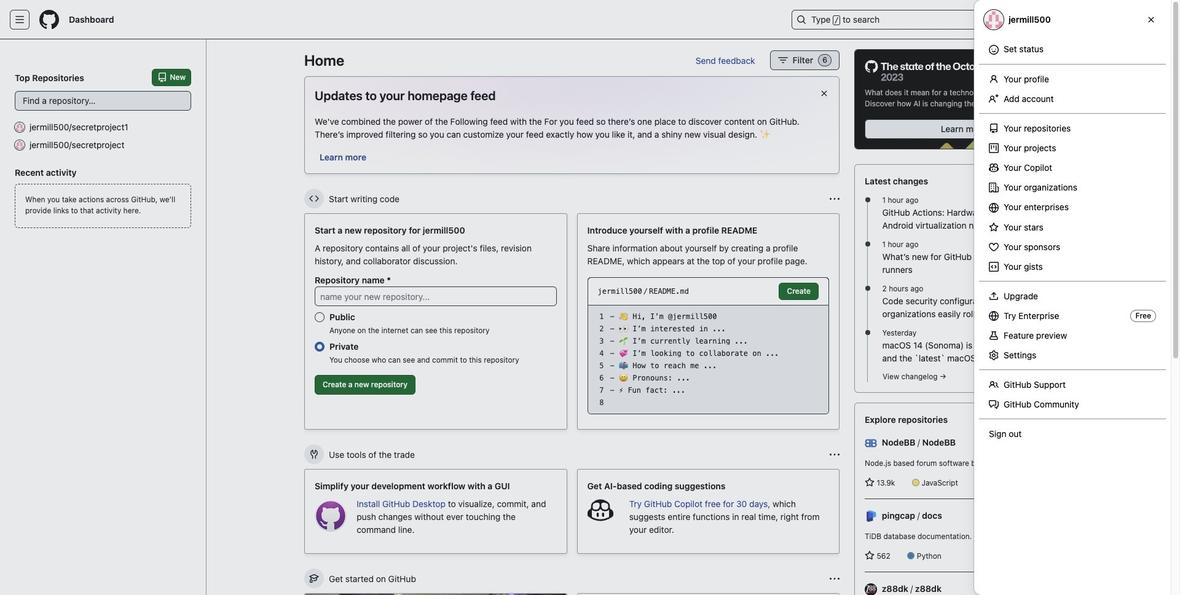 Task type: locate. For each thing, give the bounding box(es) containing it.
star image
[[865, 478, 875, 488], [865, 551, 875, 561]]

account element
[[0, 39, 207, 595]]

1 dot fill image from the top
[[863, 195, 873, 205]]

0 vertical spatial dot fill image
[[863, 195, 873, 205]]

homepage image
[[39, 10, 59, 30]]

1 vertical spatial star image
[[865, 551, 875, 561]]

command palette image
[[993, 15, 1003, 25]]

dot fill image
[[863, 195, 873, 205], [863, 239, 873, 249], [863, 284, 873, 293]]

1 vertical spatial dot fill image
[[863, 239, 873, 249]]

2 star image from the top
[[865, 551, 875, 561]]

0 vertical spatial star image
[[865, 478, 875, 488]]

2 vertical spatial dot fill image
[[863, 284, 873, 293]]

dot fill image
[[863, 328, 873, 338]]



Task type: vqa. For each thing, say whether or not it's contained in the screenshot.
the command palette image
yes



Task type: describe. For each thing, give the bounding box(es) containing it.
explore repositories navigation
[[855, 403, 1074, 595]]

explore element
[[855, 49, 1074, 595]]

3 dot fill image from the top
[[863, 284, 873, 293]]

1 star image from the top
[[865, 478, 875, 488]]

2 dot fill image from the top
[[863, 239, 873, 249]]

plus image
[[1031, 15, 1041, 25]]

triangle down image
[[1046, 15, 1055, 25]]



